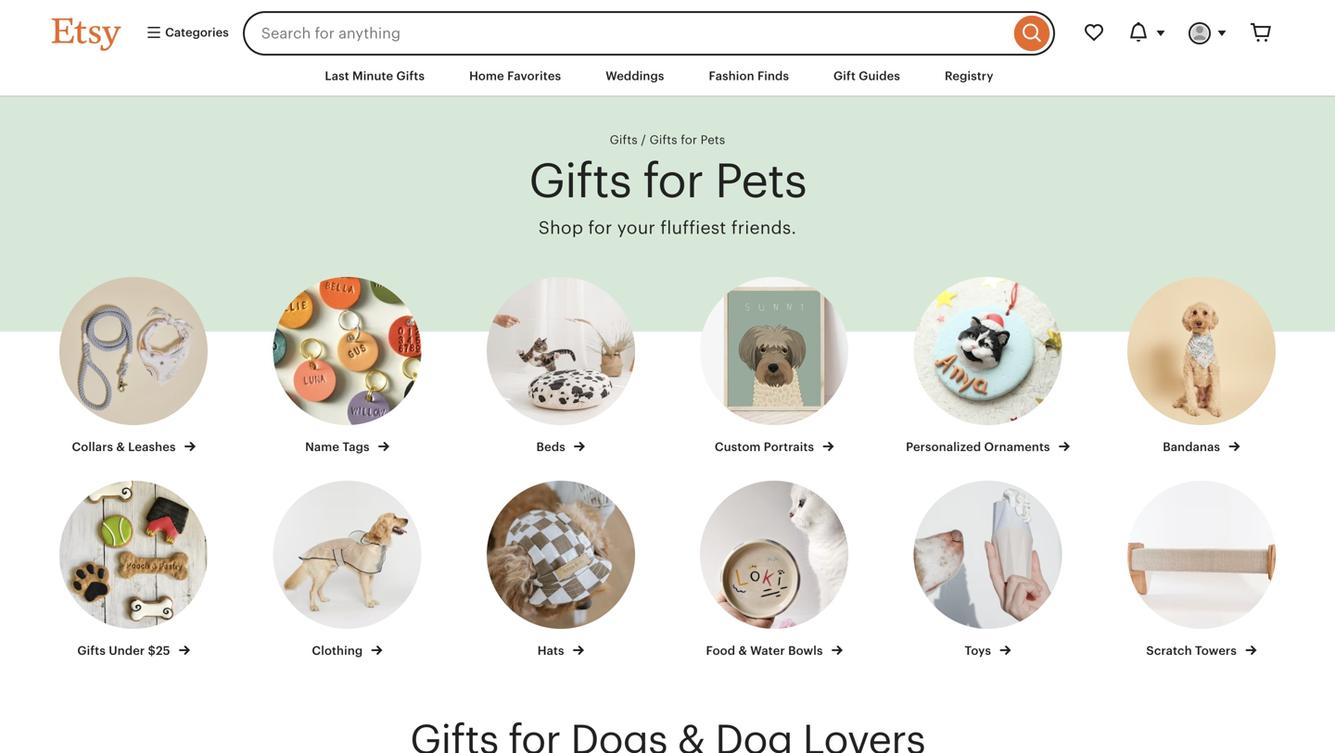 Task type: describe. For each thing, give the bounding box(es) containing it.
personalized ornaments link
[[898, 277, 1078, 456]]

gift guides
[[834, 69, 900, 83]]

ornaments
[[984, 441, 1050, 454]]

weddings
[[606, 69, 664, 83]]

clothing
[[312, 644, 366, 658]]

custom
[[715, 441, 761, 454]]

2 vertical spatial for
[[588, 218, 612, 238]]

beds link
[[471, 277, 651, 456]]

custom portraits link
[[684, 277, 864, 456]]

friends.
[[731, 218, 797, 238]]

leashes
[[128, 441, 176, 454]]

gift guides link
[[820, 59, 914, 93]]

toys
[[965, 644, 994, 658]]

custom portraits
[[715, 441, 817, 454]]

menu bar containing last minute gifts
[[19, 56, 1317, 98]]

personalized
[[906, 441, 981, 454]]

hats link
[[471, 481, 651, 660]]

guides
[[859, 69, 900, 83]]

1 vertical spatial gifts for pets
[[529, 154, 806, 207]]

portraits
[[764, 441, 814, 454]]

food & water bowls link
[[684, 481, 864, 660]]

scratch
[[1146, 644, 1192, 658]]

bowls
[[788, 644, 823, 658]]

1 vertical spatial pets
[[715, 154, 806, 207]]

hats
[[538, 644, 567, 658]]

fashion
[[709, 69, 754, 83]]

toys link
[[898, 481, 1078, 660]]

fashion finds link
[[695, 59, 803, 93]]

shop for your fluffiest friends.
[[539, 218, 797, 238]]

last minute gifts link
[[311, 59, 439, 93]]

food & water bowls
[[706, 644, 826, 658]]

gifts under $25 link
[[44, 481, 224, 660]]

gifts up shop
[[529, 154, 631, 207]]

name tags link
[[257, 277, 437, 456]]

home
[[469, 69, 504, 83]]

gifts under $25
[[77, 644, 173, 658]]

gift
[[834, 69, 856, 83]]

gifts right gifts link
[[650, 133, 678, 147]]

food
[[706, 644, 735, 658]]

personalized ornaments
[[906, 441, 1053, 454]]

clothing link
[[257, 481, 437, 660]]



Task type: locate. For each thing, give the bounding box(es) containing it.
favorites
[[507, 69, 561, 83]]

under
[[109, 644, 145, 658]]

menu bar
[[19, 56, 1317, 98]]

1 vertical spatial &
[[738, 644, 747, 658]]

your
[[617, 218, 656, 238]]

minute
[[352, 69, 393, 83]]

bandanas
[[1163, 441, 1223, 454]]

name
[[305, 441, 339, 454]]

collars
[[72, 441, 113, 454]]

registry
[[945, 69, 994, 83]]

bandanas link
[[1111, 277, 1292, 456]]

shop
[[539, 218, 583, 238]]

weddings link
[[592, 59, 678, 93]]

gifts link
[[610, 133, 638, 147]]

$25
[[148, 644, 170, 658]]

fluffiest
[[660, 218, 726, 238]]

& for collars
[[116, 441, 125, 454]]

categories button
[[132, 17, 237, 50]]

0 horizontal spatial &
[[116, 441, 125, 454]]

for left your in the top of the page
[[588, 218, 612, 238]]

scratch towers link
[[1111, 481, 1292, 660]]

name tags
[[305, 441, 373, 454]]

beds
[[536, 441, 568, 454]]

tags
[[342, 441, 370, 454]]

None search field
[[243, 11, 1055, 56]]

last minute gifts
[[325, 69, 425, 83]]

for right gifts link
[[681, 133, 697, 147]]

0 vertical spatial for
[[681, 133, 697, 147]]

gifts for pets up the shop for your fluffiest friends.
[[529, 154, 806, 207]]

collars & leashes link
[[44, 277, 224, 456]]

home favorites
[[469, 69, 561, 83]]

1 vertical spatial for
[[643, 154, 703, 207]]

gifts
[[396, 69, 425, 83], [610, 133, 638, 147], [650, 133, 678, 147], [529, 154, 631, 207], [77, 644, 106, 658]]

scratch towers
[[1146, 644, 1240, 658]]

home favorites link
[[455, 59, 575, 93]]

&
[[116, 441, 125, 454], [738, 644, 747, 658]]

towers
[[1195, 644, 1237, 658]]

for up the shop for your fluffiest friends.
[[643, 154, 703, 207]]

categories
[[162, 25, 229, 39]]

none search field inside categories banner
[[243, 11, 1055, 56]]

collars & leashes
[[72, 441, 179, 454]]

categories banner
[[19, 0, 1317, 56]]

gifts inside 'gifts under $25' link
[[77, 644, 106, 658]]

0 vertical spatial gifts for pets
[[650, 133, 725, 147]]

& right food at the right bottom of the page
[[738, 644, 747, 658]]

0 vertical spatial &
[[116, 441, 125, 454]]

water
[[750, 644, 785, 658]]

0 vertical spatial pets
[[701, 133, 725, 147]]

1 horizontal spatial &
[[738, 644, 747, 658]]

fashion finds
[[709, 69, 789, 83]]

gifts right minute
[[396, 69, 425, 83]]

last
[[325, 69, 349, 83]]

gifts for pets right gifts link
[[650, 133, 725, 147]]

pets up friends.
[[715, 154, 806, 207]]

gifts inside last minute gifts link
[[396, 69, 425, 83]]

registry link
[[931, 59, 1007, 93]]

pets down fashion
[[701, 133, 725, 147]]

gifts down weddings link on the top of the page
[[610, 133, 638, 147]]

gifts for pets
[[650, 133, 725, 147], [529, 154, 806, 207]]

finds
[[757, 69, 789, 83]]

Search for anything text field
[[243, 11, 1010, 56]]

& right collars
[[116, 441, 125, 454]]

for
[[681, 133, 697, 147], [643, 154, 703, 207], [588, 218, 612, 238]]

gifts left under
[[77, 644, 106, 658]]

pets
[[701, 133, 725, 147], [715, 154, 806, 207]]

& for food
[[738, 644, 747, 658]]



Task type: vqa. For each thing, say whether or not it's contained in the screenshot.
Food's &
yes



